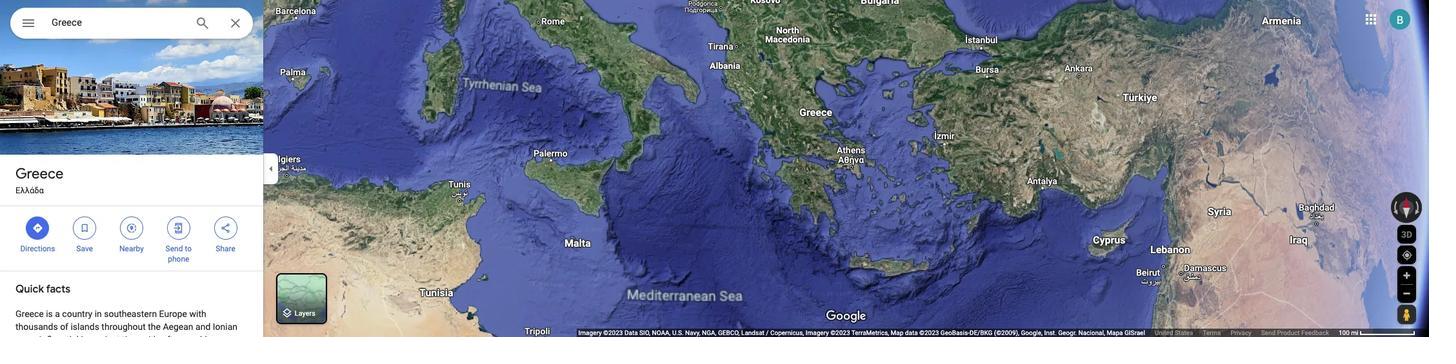Task type: describe. For each thing, give the bounding box(es) containing it.
and
[[196, 322, 211, 332]]

3 ©2023 from the left
[[920, 330, 939, 337]]

privacy button
[[1231, 329, 1252, 338]]

0 horizontal spatial in
[[81, 335, 88, 338]]

seas.
[[15, 335, 37, 338]]

mapa
[[1107, 330, 1123, 337]]

100 mi
[[1339, 330, 1359, 337]]

greece for greece is a country in southeastern europe with thousands of islands throughout the aegean and ionian seas. influential in ancient times, it's often c...
[[15, 309, 44, 319]]

show your location image
[[1402, 250, 1413, 261]]

terms
[[1203, 330, 1221, 337]]

footer inside google maps element
[[579, 329, 1339, 338]]

save
[[76, 245, 93, 254]]

gisrael
[[1125, 330, 1145, 337]]


[[173, 221, 184, 236]]


[[79, 221, 90, 236]]

gebco,
[[718, 330, 740, 337]]

layers
[[295, 310, 316, 318]]

2 ©2023 from the left
[[831, 330, 850, 337]]

quick facts
[[15, 283, 70, 296]]

send for send to phone
[[166, 245, 183, 254]]

the
[[148, 322, 161, 332]]

is
[[46, 309, 53, 319]]

united states
[[1155, 330, 1194, 337]]

landsat
[[742, 330, 765, 337]]

a
[[55, 309, 60, 319]]

3d
[[1402, 229, 1413, 240]]

(©2009),
[[994, 330, 1020, 337]]

sio,
[[640, 330, 651, 337]]

1 imagery from the left
[[579, 330, 602, 337]]

none field inside greece field
[[52, 15, 185, 30]]

inst.
[[1045, 330, 1057, 337]]

it's
[[149, 335, 160, 338]]

zoom out image
[[1402, 289, 1412, 299]]

navy,
[[685, 330, 701, 337]]

c...
[[185, 335, 197, 338]]

product
[[1278, 330, 1300, 337]]


[[220, 221, 231, 236]]


[[32, 221, 43, 236]]

ελλάδα
[[15, 186, 44, 196]]

imagery ©2023 data sio, noaa, u.s. navy, nga, gebco, landsat / copernicus, imagery ©2023 terrametrics, map data ©2023 geobasis-de/bkg (©2009), google, inst. geogr. nacional, mapa gisrael
[[579, 330, 1145, 337]]

0 vertical spatial in
[[95, 309, 102, 319]]

greece is a country in southeastern europe with thousands of islands throughout the aegean and ionian seas. influential in ancient times, it's often c...
[[15, 309, 238, 338]]

geogr.
[[1059, 330, 1077, 337]]

greece main content
[[0, 0, 303, 338]]

islands
[[71, 322, 99, 332]]

send product feedback button
[[1262, 329, 1330, 338]]

nga,
[[702, 330, 717, 337]]

greece ελλάδα
[[15, 165, 63, 196]]

with
[[189, 309, 206, 319]]

google account: brad klo  
(klobrad84@gmail.com) image
[[1390, 9, 1411, 29]]

terrametrics,
[[852, 330, 889, 337]]

thousands
[[15, 322, 58, 332]]

of
[[60, 322, 68, 332]]

100
[[1339, 330, 1350, 337]]



Task type: locate. For each thing, give the bounding box(es) containing it.
greece for greece ελλάδα
[[15, 165, 63, 183]]

/
[[766, 330, 769, 337]]

1 vertical spatial greece
[[15, 309, 44, 319]]

2 greece from the top
[[15, 309, 44, 319]]

footer
[[579, 329, 1339, 338]]

send to phone
[[166, 245, 192, 264]]

1 horizontal spatial in
[[95, 309, 102, 319]]

100 mi button
[[1339, 330, 1416, 337]]

united
[[1155, 330, 1174, 337]]

send
[[166, 245, 183, 254], [1262, 330, 1276, 337]]

imagery right copernicus,
[[806, 330, 829, 337]]

southeastern
[[104, 309, 157, 319]]

terms button
[[1203, 329, 1221, 338]]

de/bkg
[[970, 330, 993, 337]]

ionian
[[213, 322, 238, 332]]

send up phone
[[166, 245, 183, 254]]

times,
[[122, 335, 146, 338]]

0 vertical spatial greece
[[15, 165, 63, 183]]

in down islands
[[81, 335, 88, 338]]

quick
[[15, 283, 44, 296]]

nearby
[[119, 245, 144, 254]]

send left the product
[[1262, 330, 1276, 337]]

imagery
[[579, 330, 602, 337], [806, 330, 829, 337]]

in
[[95, 309, 102, 319], [81, 335, 88, 338]]

None field
[[52, 15, 185, 30]]

country
[[62, 309, 92, 319]]

1 horizontal spatial send
[[1262, 330, 1276, 337]]

directions
[[20, 245, 55, 254]]

ancient
[[90, 335, 120, 338]]

0 horizontal spatial send
[[166, 245, 183, 254]]

greece up 'ελλάδα'
[[15, 165, 63, 183]]

throughout
[[102, 322, 146, 332]]

influential
[[39, 335, 79, 338]]

send for send product feedback
[[1262, 330, 1276, 337]]

in up islands
[[95, 309, 102, 319]]

geobasis-
[[941, 330, 970, 337]]

greece inside the greece is a country in southeastern europe with thousands of islands throughout the aegean and ionian seas. influential in ancient times, it's often c...
[[15, 309, 44, 319]]

united states button
[[1155, 329, 1194, 338]]

send product feedback
[[1262, 330, 1330, 337]]

 search field
[[10, 8, 253, 41]]

2 imagery from the left
[[806, 330, 829, 337]]

google maps element
[[0, 0, 1430, 338]]

1 horizontal spatial ©2023
[[831, 330, 850, 337]]

0 horizontal spatial ©2023
[[604, 330, 623, 337]]

©2023 right data
[[920, 330, 939, 337]]

data
[[625, 330, 638, 337]]

u.s.
[[672, 330, 684, 337]]

phone
[[168, 255, 189, 264]]

©2023
[[604, 330, 623, 337], [831, 330, 850, 337], [920, 330, 939, 337]]

show street view coverage image
[[1398, 305, 1416, 325]]


[[21, 14, 36, 32]]

facts
[[46, 283, 70, 296]]

greece
[[15, 165, 63, 183], [15, 309, 44, 319]]

©2023 left terrametrics,
[[831, 330, 850, 337]]

share
[[216, 245, 235, 254]]

google,
[[1021, 330, 1043, 337]]

states
[[1175, 330, 1194, 337]]

mi
[[1352, 330, 1359, 337]]

europe
[[159, 309, 187, 319]]

1 greece from the top
[[15, 165, 63, 183]]

3d button
[[1398, 225, 1417, 244]]

map
[[891, 330, 904, 337]]

aegean
[[163, 322, 193, 332]]

copernicus,
[[771, 330, 804, 337]]

1 horizontal spatial imagery
[[806, 330, 829, 337]]

0 vertical spatial send
[[166, 245, 183, 254]]

1 vertical spatial in
[[81, 335, 88, 338]]

to
[[185, 245, 192, 254]]

feedback
[[1302, 330, 1330, 337]]

1 ©2023 from the left
[[604, 330, 623, 337]]

privacy
[[1231, 330, 1252, 337]]


[[126, 221, 137, 236]]

2 horizontal spatial ©2023
[[920, 330, 939, 337]]

actions for greece region
[[0, 207, 263, 271]]

footer containing imagery ©2023 data sio, noaa, u.s. navy, nga, gebco, landsat / copernicus, imagery ©2023 terrametrics, map data ©2023 geobasis-de/bkg (©2009), google, inst. geogr. nacional, mapa gisrael
[[579, 329, 1339, 338]]

noaa,
[[652, 330, 671, 337]]

send inside send to phone
[[166, 245, 183, 254]]

nacional,
[[1079, 330, 1105, 337]]

often
[[162, 335, 183, 338]]

 button
[[10, 8, 46, 41]]

zoom in image
[[1402, 271, 1412, 281]]

Greece field
[[10, 8, 253, 39]]

©2023 left data
[[604, 330, 623, 337]]

imagery left data
[[579, 330, 602, 337]]

1 vertical spatial send
[[1262, 330, 1276, 337]]

0 horizontal spatial imagery
[[579, 330, 602, 337]]

data
[[905, 330, 918, 337]]

greece up thousands
[[15, 309, 44, 319]]

collapse side panel image
[[264, 162, 278, 176]]

send inside button
[[1262, 330, 1276, 337]]



Task type: vqa. For each thing, say whether or not it's contained in the screenshot.


